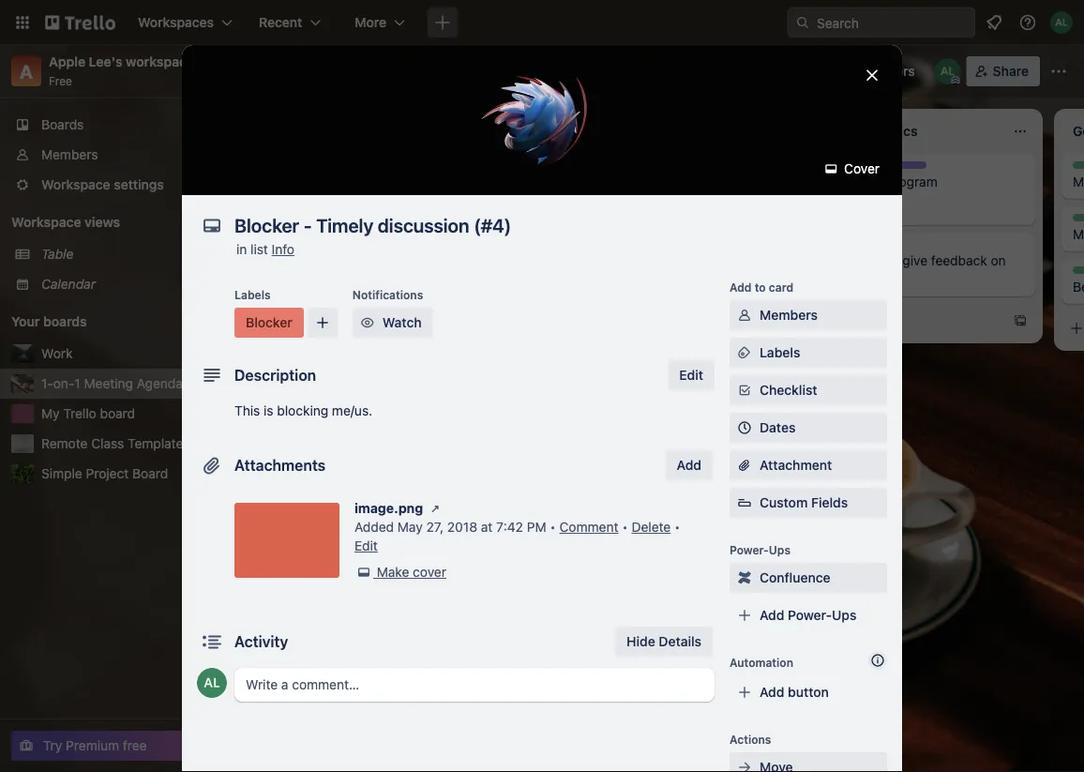 Task type: locate. For each thing, give the bounding box(es) containing it.
pm
[[527, 519, 547, 535]]

dates button
[[730, 413, 888, 443]]

1 vertical spatial members link
[[730, 300, 888, 330]]

2 vertical spatial blocker
[[274, 531, 319, 546]]

0 horizontal spatial members
[[41, 147, 98, 162]]

(#6)
[[433, 700, 459, 715]]

use
[[320, 312, 342, 327]]

1 horizontal spatial members link
[[730, 300, 888, 330]]

edit down changes.
[[680, 367, 704, 383]]

0 vertical spatial -
[[323, 531, 329, 546]]

discuss inside the fyi fyi - discuss if interested (#6)
[[306, 700, 354, 715]]

1 vertical spatial apple lee (applelee29) image
[[935, 58, 961, 84]]

2 vertical spatial discuss
[[306, 700, 354, 715]]

discussion
[[376, 531, 440, 546]]

reassign
[[890, 162, 939, 175]]

- for blocker
[[323, 531, 329, 546]]

color: red, title: "blocker" element
[[540, 161, 581, 175], [235, 308, 304, 338]]

create from template… image
[[1013, 313, 1028, 328], [747, 377, 762, 392]]

add button
[[760, 684, 829, 700]]

power-ups
[[730, 543, 791, 556]]

meeting
[[84, 376, 133, 391]]

add inside add button
[[677, 457, 702, 473]]

color: red, title: "blocker" element up move
[[540, 161, 581, 175]]

add for add
[[677, 457, 702, 473]]

0 vertical spatial create from template… image
[[1013, 313, 1028, 328]]

power- down confluence
[[788, 608, 832, 623]]

sm image inside labels link
[[736, 343, 754, 362]]

table link
[[41, 245, 233, 264]]

button
[[788, 684, 829, 700]]

can you please give feedback on the report? link
[[807, 251, 1025, 289]]

to for card
[[755, 281, 766, 294]]

Search field
[[811, 8, 975, 37]]

2 vertical spatial 1
[[323, 556, 328, 570]]

(#4)
[[444, 531, 470, 546]]

apple lee (applelee29) image
[[1051, 11, 1073, 34], [935, 58, 961, 84], [197, 668, 227, 698]]

create board or workspace image
[[434, 13, 452, 32]]

0 vertical spatial apple lee (applelee29) image
[[1051, 11, 1073, 34]]

info
[[272, 242, 295, 257]]

my trello board
[[41, 406, 135, 421]]

0 horizontal spatial board
[[132, 466, 168, 481]]

blocker for blocker the team is stuck on x, how can we move forward?
[[540, 162, 581, 175]]

0 vertical spatial color: red, title: "blocker" element
[[540, 161, 581, 175]]

1 vertical spatial -
[[325, 615, 331, 631]]

1 horizontal spatial is
[[601, 174, 611, 190]]

1 down blocker - timely discussion (#4)
[[323, 556, 328, 570]]

class
[[91, 436, 124, 451]]

0 vertical spatial power-
[[730, 543, 769, 556]]

think
[[547, 317, 577, 332]]

add inside add power-ups "link"
[[760, 608, 785, 623]]

1 horizontal spatial labels
[[760, 345, 801, 360]]

discuss for discuss - suggested topic (#3)
[[274, 615, 321, 631]]

is
[[601, 174, 611, 190], [264, 403, 274, 418]]

0 vertical spatial ups
[[769, 543, 791, 556]]

team
[[567, 174, 597, 190]]

sm image down add to card
[[736, 306, 754, 325]]

how to use this board
[[274, 312, 406, 327]]

1-on-1 meeting agenda button
[[41, 374, 210, 393]]

2 fyi from the top
[[274, 700, 293, 715]]

1 horizontal spatial create from template… image
[[1013, 313, 1028, 328]]

0 vertical spatial is
[[601, 174, 611, 190]]

card right a at top
[[865, 313, 892, 328]]

1 vertical spatial card
[[865, 313, 892, 328]]

watch button
[[353, 308, 433, 338]]

edit down added
[[355, 538, 378, 554]]

sm image inside the checklist link
[[736, 381, 754, 400]]

on inside blocker the team is stuck on x, how can we move forward?
[[651, 174, 666, 190]]

apple lee (applelee29) image right open information menu icon
[[1051, 11, 1073, 34]]

hide details link
[[616, 627, 713, 657]]

1 vertical spatial members
[[760, 307, 818, 323]]

0 vertical spatial board
[[371, 312, 406, 327]]

1 vertical spatial 1
[[74, 376, 80, 391]]

1 horizontal spatial to
[[755, 281, 766, 294]]

sm image inside cover link
[[822, 160, 841, 178]]

members link down boards
[[0, 140, 244, 170]]

search image
[[796, 15, 811, 30]]

labels down list
[[235, 288, 271, 301]]

training
[[838, 174, 883, 190]]

try premium free button
[[11, 731, 229, 761]]

blocker up move
[[540, 162, 581, 175]]

we down add to card
[[740, 317, 758, 332]]

apple lee's workspace link
[[49, 54, 194, 69]]

add button
[[666, 450, 713, 480]]

0 vertical spatial can
[[714, 174, 736, 190]]

0 vertical spatial edit
[[680, 367, 704, 383]]

members link
[[0, 140, 244, 170], [730, 300, 888, 330]]

1 vertical spatial board
[[100, 406, 135, 421]]

workspace
[[126, 54, 194, 69]]

to
[[755, 281, 766, 294], [305, 312, 317, 327]]

trello
[[63, 406, 96, 421]]

notifications
[[353, 288, 423, 301]]

on inside can you please give feedback on the report?
[[991, 253, 1007, 268]]

sm image inside watch button
[[358, 313, 377, 332]]

timely
[[333, 531, 373, 546]]

1 vertical spatial edit
[[355, 538, 378, 554]]

2 vertical spatial -
[[297, 700, 303, 715]]

on left x,
[[651, 174, 666, 190]]

workspace
[[11, 214, 81, 230]]

0 vertical spatial board
[[568, 63, 605, 79]]

1 horizontal spatial edit
[[680, 367, 704, 383]]

0 vertical spatial blocker
[[540, 162, 581, 175]]

to left use on the left top of page
[[305, 312, 317, 327]]

0 horizontal spatial card
[[769, 281, 794, 294]]

members
[[41, 147, 98, 162], [760, 307, 818, 323]]

1 vertical spatial discuss
[[274, 615, 321, 631]]

1 vertical spatial to
[[305, 312, 317, 327]]

a
[[20, 60, 33, 82]]

add
[[730, 281, 752, 294], [826, 313, 851, 328], [677, 457, 702, 473], [760, 608, 785, 623], [760, 684, 785, 700]]

we right how
[[740, 174, 757, 190]]

workspace visible image
[[510, 64, 525, 79]]

0 vertical spatial members
[[41, 147, 98, 162]]

0 vertical spatial labels
[[235, 288, 271, 301]]

blocker up description
[[246, 315, 293, 330]]

labels up checklist
[[760, 345, 801, 360]]

color: purple, title: "reassign" element
[[890, 161, 939, 175]]

add for add to card
[[730, 281, 752, 294]]

0 horizontal spatial on
[[651, 174, 666, 190]]

power- up confluence
[[730, 543, 769, 556]]

can
[[714, 174, 736, 190], [601, 317, 623, 332]]

feedback
[[932, 253, 988, 268]]

1 up trello at the left bottom of the page
[[74, 376, 80, 391]]

ups up add button button
[[832, 608, 857, 623]]

sm image down power-ups
[[736, 569, 754, 587]]

add for add button
[[760, 684, 785, 700]]

sm image inside members link
[[736, 306, 754, 325]]

sm image
[[736, 306, 754, 325], [736, 343, 754, 362], [355, 563, 373, 582], [736, 569, 754, 587]]

this is blocking me/us.
[[235, 403, 373, 418]]

1 vertical spatial labels
[[760, 345, 801, 360]]

None text field
[[225, 208, 844, 242]]

board up remote class template
[[100, 406, 135, 421]]

1 vertical spatial blocker
[[246, 315, 293, 330]]

table
[[41, 246, 74, 262]]

0 horizontal spatial if
[[357, 700, 365, 715]]

sm image right 'edit' button
[[736, 343, 754, 362]]

the
[[540, 174, 564, 190]]

fields
[[812, 495, 848, 510]]

ups up confluence
[[769, 543, 791, 556]]

1 horizontal spatial ups
[[832, 608, 857, 623]]

1 vertical spatial if
[[357, 700, 365, 715]]

filters
[[877, 63, 915, 79]]

2 vertical spatial apple lee (applelee29) image
[[197, 668, 227, 698]]

power- inside "link"
[[788, 608, 832, 623]]

changes.
[[658, 335, 713, 351]]

card inside button
[[865, 313, 892, 328]]

add down confluence
[[760, 608, 785, 623]]

members down boards
[[41, 147, 98, 162]]

velocity
[[679, 317, 726, 332]]

discuss
[[848, 162, 891, 175], [274, 615, 321, 631], [306, 700, 354, 715]]

we inside blocker the team is stuck on x, how can we move forward?
[[740, 174, 757, 190]]

board down primary element
[[568, 63, 605, 79]]

color: red, title: "blocker" element up description
[[235, 308, 304, 338]]

1 horizontal spatial color: red, title: "blocker" element
[[540, 161, 581, 175]]

to left the
[[755, 281, 766, 294]]

blocker - timely discussion (#4) link
[[274, 529, 484, 548]]

1 horizontal spatial apple lee (applelee29) image
[[935, 58, 961, 84]]

blocker inside blocker the team is stuck on x, how can we move forward?
[[540, 162, 581, 175]]

blocker left timely
[[274, 531, 319, 546]]

0 horizontal spatial power-
[[730, 543, 769, 556]]

members link down the
[[730, 300, 888, 330]]

1 horizontal spatial if
[[729, 317, 737, 332]]

color: green, title: "goal" element
[[807, 161, 844, 175]]

confluence
[[760, 570, 831, 586]]

- inside the fyi fyi - discuss if interested (#6)
[[297, 700, 303, 715]]

blocker the team is stuck on x, how can we move forward?
[[540, 162, 757, 208]]

1 vertical spatial can
[[601, 317, 623, 332]]

ups inside add power-ups "link"
[[832, 608, 857, 623]]

apple lee (applelee29) image right filters
[[935, 58, 961, 84]]

is right this
[[264, 403, 274, 418]]

1 horizontal spatial board
[[568, 63, 605, 79]]

1 vertical spatial on
[[991, 253, 1007, 268]]

can up some
[[601, 317, 623, 332]]

1 horizontal spatial on
[[991, 253, 1007, 268]]

hide
[[627, 634, 656, 649]]

show menu image
[[1050, 62, 1069, 81]]

0 horizontal spatial create from template… image
[[747, 377, 762, 392]]

0 vertical spatial on
[[651, 174, 666, 190]]

work button
[[41, 344, 210, 363]]

add inside add button button
[[760, 684, 785, 700]]

1 fyi from the top
[[274, 688, 291, 701]]

edit inside the delete edit
[[355, 538, 378, 554]]

0 vertical spatial to
[[755, 281, 766, 294]]

1 vertical spatial ups
[[832, 608, 857, 623]]

add down automation
[[760, 684, 785, 700]]

card for add to card
[[769, 281, 794, 294]]

a
[[854, 313, 861, 328]]

please
[[860, 253, 899, 268]]

how
[[686, 174, 711, 190]]

apple lee (applelee29) image left color: blue, title: "fyi" element
[[197, 668, 227, 698]]

my
[[41, 406, 60, 421]]

members down add to card
[[760, 307, 818, 323]]

on
[[651, 174, 666, 190], [991, 253, 1007, 268]]

1 horizontal spatial board
[[371, 312, 406, 327]]

remote class template
[[41, 436, 183, 451]]

starred icon image
[[218, 376, 233, 391]]

add left a at top
[[826, 313, 851, 328]]

1 horizontal spatial power-
[[788, 608, 832, 623]]

board down template
[[132, 466, 168, 481]]

0 horizontal spatial can
[[601, 317, 623, 332]]

delete edit
[[355, 519, 671, 554]]

0 vertical spatial members link
[[0, 140, 244, 170]]

delete
[[632, 519, 671, 535]]

1 horizontal spatial can
[[714, 174, 736, 190]]

can
[[807, 253, 831, 268]]

add inside add a card button
[[826, 313, 851, 328]]

improve
[[627, 317, 675, 332]]

tooling
[[613, 335, 654, 351]]

if left interested
[[357, 700, 365, 715]]

sm image
[[822, 160, 841, 178], [358, 313, 377, 332], [736, 381, 754, 400], [426, 499, 445, 518], [736, 758, 754, 772]]

primary element
[[0, 0, 1085, 45]]

may
[[398, 519, 423, 535]]

ups
[[769, 543, 791, 556], [832, 608, 857, 623]]

1
[[323, 338, 328, 351], [74, 376, 80, 391], [323, 556, 328, 570]]

card left the
[[769, 281, 794, 294]]

0 horizontal spatial edit
[[355, 538, 378, 554]]

0 horizontal spatial board
[[100, 406, 135, 421]]

we up some
[[581, 317, 598, 332]]

0 horizontal spatial ups
[[769, 543, 791, 556]]

to for use
[[305, 312, 317, 327]]

0 horizontal spatial members link
[[0, 140, 244, 170]]

is up the forward?
[[601, 174, 611, 190]]

0 vertical spatial discuss
[[848, 162, 891, 175]]

1 down use on the left top of page
[[323, 338, 328, 351]]

0 horizontal spatial to
[[305, 312, 317, 327]]

on right feedback
[[991, 253, 1007, 268]]

blocker - timely discussion (#4)
[[274, 531, 470, 546]]

simple
[[41, 466, 82, 481]]

1 horizontal spatial card
[[865, 313, 892, 328]]

if right velocity
[[729, 317, 737, 332]]

can right how
[[714, 174, 736, 190]]

0 horizontal spatial is
[[264, 403, 274, 418]]

add down 'edit' button
[[677, 457, 702, 473]]

we
[[740, 174, 757, 190], [581, 317, 598, 332], [740, 317, 758, 332]]

board down notifications
[[371, 312, 406, 327]]

1 vertical spatial color: red, title: "blocker" element
[[235, 308, 304, 338]]

1 vertical spatial power-
[[788, 608, 832, 623]]

power-
[[730, 543, 769, 556], [788, 608, 832, 623]]

0 vertical spatial if
[[729, 317, 737, 332]]

sm image down edit link
[[355, 563, 373, 582]]

discuss for discuss reassign
[[848, 162, 891, 175]]

add left the
[[730, 281, 752, 294]]

custom fields
[[760, 495, 848, 510]]

0 vertical spatial card
[[769, 281, 794, 294]]

board
[[568, 63, 605, 79], [132, 466, 168, 481]]

1 vertical spatial create from template… image
[[747, 377, 762, 392]]

0 notifications image
[[983, 11, 1006, 34]]

workspace views
[[11, 214, 120, 230]]



Task type: describe. For each thing, give the bounding box(es) containing it.
open information menu image
[[1019, 13, 1038, 32]]

attachment button
[[730, 450, 888, 480]]

views
[[85, 214, 120, 230]]

on for stuck
[[651, 174, 666, 190]]

image.png
[[355, 501, 423, 516]]

add button button
[[730, 677, 888, 707]]

blocker for blocker - timely discussion (#4)
[[274, 531, 319, 546]]

sm image for cover link
[[822, 160, 841, 178]]

7:42
[[496, 519, 524, 535]]

card for add a card
[[865, 313, 892, 328]]

added
[[355, 519, 394, 535]]

sm image for make cover
[[355, 563, 373, 582]]

boards link
[[0, 110, 244, 140]]

add for add power-ups
[[760, 608, 785, 623]]

the
[[807, 272, 827, 287]]

this
[[345, 312, 367, 327]]

me/us.
[[332, 403, 373, 418]]

this
[[235, 403, 260, 418]]

Write a comment text field
[[235, 668, 715, 702]]

color: orange, title: "discuss" element
[[848, 161, 891, 175]]

the team is stuck on x, how can we move forward? link
[[540, 173, 758, 210]]

sm image for the checklist link
[[736, 381, 754, 400]]

be link
[[1073, 278, 1085, 297]]

add a card button
[[796, 306, 1006, 336]]

1-
[[41, 376, 53, 391]]

0 horizontal spatial labels
[[235, 288, 271, 301]]

1 vertical spatial board
[[132, 466, 168, 481]]

fyi - discuss if interested (#6) link
[[274, 698, 484, 717]]

actions
[[730, 733, 772, 746]]

(#3)
[[437, 615, 463, 631]]

on-
[[53, 376, 74, 391]]

1 inside button
[[74, 376, 80, 391]]

discuss - suggested topic (#3)
[[274, 615, 463, 631]]

how
[[274, 312, 301, 327]]

edit inside button
[[680, 367, 704, 383]]

cover
[[413, 564, 447, 580]]

lee's
[[89, 54, 123, 69]]

can inside i think we can improve velocity if we make some tooling changes.
[[601, 317, 623, 332]]

suggested
[[334, 615, 400, 631]]

description
[[235, 366, 316, 384]]

remote
[[41, 436, 88, 451]]

you
[[834, 253, 856, 268]]

agenda
[[137, 376, 183, 391]]

forward?
[[577, 193, 630, 208]]

2 horizontal spatial apple lee (applelee29) image
[[1051, 11, 1073, 34]]

sm image for labels
[[736, 343, 754, 362]]

details
[[659, 634, 702, 649]]

blocker for blocker
[[246, 315, 293, 330]]

x,
[[670, 174, 682, 190]]

move
[[540, 193, 573, 208]]

is inside blocker the team is stuck on x, how can we move forward?
[[601, 174, 611, 190]]

- for discuss
[[325, 615, 331, 631]]

labels link
[[730, 338, 888, 368]]

color: blue, title: "fyi" element
[[274, 687, 312, 701]]

blocking
[[277, 403, 329, 418]]

goal
[[807, 162, 832, 175]]

automation
[[730, 656, 794, 669]]

cover link
[[817, 154, 891, 184]]

custom
[[760, 495, 808, 510]]

apple
[[49, 54, 85, 69]]

calendar link
[[41, 275, 233, 294]]

in list info
[[236, 242, 295, 257]]

i
[[540, 317, 544, 332]]

some
[[576, 335, 609, 351]]

checklist link
[[730, 375, 888, 405]]

board button
[[536, 56, 637, 86]]

apple lee's workspace free
[[49, 54, 194, 87]]

comment link
[[560, 519, 619, 535]]

if inside i think we can improve velocity if we make some tooling changes.
[[729, 317, 737, 332]]

share button
[[967, 56, 1041, 86]]

simple project board
[[41, 466, 168, 481]]

sm image for members
[[736, 306, 754, 325]]

on for feedback
[[991, 253, 1007, 268]]

at
[[481, 519, 493, 535]]

calendar
[[41, 276, 96, 292]]

0 vertical spatial 1
[[323, 338, 328, 351]]

can you please give feedback on the report?
[[807, 253, 1007, 287]]

new
[[807, 174, 834, 190]]

back to home image
[[45, 8, 115, 38]]

27,
[[426, 519, 444, 535]]

add power-ups link
[[730, 601, 888, 631]]

1 horizontal spatial members
[[760, 307, 818, 323]]

interested
[[369, 700, 430, 715]]

sm image for watch button
[[358, 313, 377, 332]]

free
[[49, 74, 72, 87]]

cover
[[841, 161, 880, 176]]

boards
[[41, 117, 84, 132]]

add power-ups
[[760, 608, 857, 623]]

how to use this board link
[[274, 311, 484, 329]]

template
[[128, 436, 183, 451]]

your boards with 5 items element
[[11, 311, 190, 333]]

can inside blocker the team is stuck on x, how can we move forward?
[[714, 174, 736, 190]]

if inside the fyi fyi - discuss if interested (#6)
[[357, 700, 365, 715]]

2018
[[447, 519, 478, 535]]

try premium free
[[43, 738, 147, 753]]

sm image for confluence
[[736, 569, 754, 587]]

a link
[[11, 56, 41, 86]]

make
[[540, 335, 573, 351]]

1-on-1 meeting agenda
[[41, 376, 183, 391]]

discuss - suggested topic (#3) link
[[274, 614, 484, 632]]

list
[[251, 242, 268, 257]]

add a card
[[826, 313, 892, 328]]

1 vertical spatial is
[[264, 403, 274, 418]]

topic
[[403, 615, 434, 631]]

program
[[887, 174, 938, 190]]

Board name text field
[[259, 56, 465, 86]]

0 horizontal spatial apple lee (applelee29) image
[[197, 668, 227, 698]]

0 horizontal spatial color: red, title: "blocker" element
[[235, 308, 304, 338]]

board inside button
[[568, 63, 605, 79]]

add to card
[[730, 281, 794, 294]]

automation image
[[815, 56, 841, 83]]

checklist
[[760, 382, 818, 398]]

add for add a card
[[826, 313, 851, 328]]



Task type: vqa. For each thing, say whether or not it's contained in the screenshot.
X,
yes



